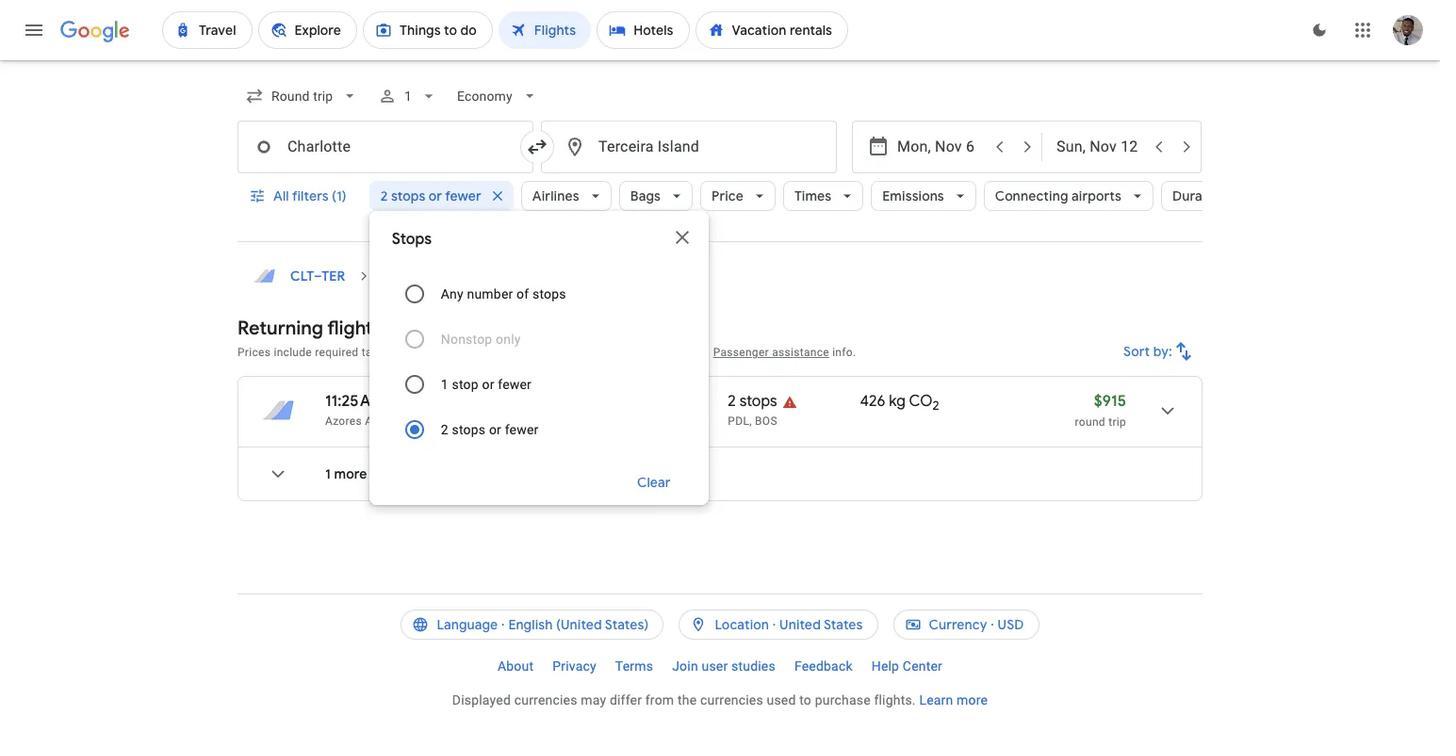 Task type: vqa. For each thing, say whether or not it's contained in the screenshot.
field
yes



Task type: locate. For each thing, give the bounding box(es) containing it.
2 right (1) on the left top of page
[[381, 188, 388, 205]]

1 stop or fewer
[[441, 377, 532, 392]]

emissions
[[883, 188, 945, 205]]

stop
[[452, 377, 479, 392]]

displayed
[[452, 693, 511, 708]]

2 down arrival time: 11:10 am on  monday, november 13. text field
[[441, 422, 449, 437]]

or down 1 stop or fewer
[[489, 422, 502, 437]]

0 horizontal spatial +
[[393, 346, 400, 359]]

may
[[654, 346, 676, 359], [581, 693, 606, 708]]

more right learn
[[957, 693, 988, 708]]

2 stops flight. element
[[728, 392, 778, 414]]

stops up "stops" in the top left of the page
[[391, 188, 426, 205]]

0 horizontal spatial currencies
[[514, 693, 578, 708]]

nonstop
[[441, 332, 493, 347]]

flights
[[327, 317, 382, 340]]

kg
[[889, 392, 906, 411]]

prices
[[238, 346, 271, 359]]

round
[[1075, 416, 1106, 429]]

english
[[509, 617, 553, 634]]

pdl
[[728, 415, 750, 428]]

0 vertical spatial may
[[654, 346, 676, 359]]

1 horizontal spatial may
[[654, 346, 676, 359]]

11:10 am
[[401, 392, 459, 411]]

2 vertical spatial or
[[489, 422, 502, 437]]

learn more link
[[920, 693, 988, 708]]

1 vertical spatial +
[[459, 391, 464, 404]]

may left the differ
[[581, 693, 606, 708]]

2 stops or fewer down 1 stop or fewer
[[441, 422, 539, 437]]

nonstop only
[[441, 332, 521, 347]]

azores airlines, jetblue
[[325, 415, 450, 428]]

0 horizontal spatial more
[[334, 466, 367, 483]]

1 horizontal spatial more
[[957, 693, 988, 708]]

of
[[517, 287, 529, 302]]

currency
[[929, 617, 988, 634]]

optional charges and
[[490, 346, 605, 359]]

airports
[[1072, 188, 1122, 205]]

1 more flight image
[[256, 452, 301, 497]]

1 vertical spatial 2 stops or fewer
[[441, 422, 539, 437]]

united
[[780, 617, 821, 634]]

1 horizontal spatial currencies
[[700, 693, 764, 708]]

stops inside 2 stops flight. element
[[740, 392, 778, 411]]

None text field
[[541, 121, 837, 173]]

more
[[334, 466, 367, 483], [957, 693, 988, 708]]

0 vertical spatial 2 stops or fewer
[[381, 188, 482, 205]]

0 vertical spatial or
[[429, 188, 442, 205]]

join
[[672, 659, 698, 674]]

trip
[[1109, 416, 1127, 429]]

close dialog image
[[671, 226, 694, 249]]

returning flights
[[238, 317, 382, 340]]

1 more flight
[[325, 466, 404, 483]]

0 vertical spatial more
[[334, 466, 367, 483]]

2 inside the stops option group
[[441, 422, 449, 437]]

1 vertical spatial to
[[800, 693, 812, 708]]

leaves aerogare civil das lajes at 11:25 am on sunday, november 12 and arrives at charlotte douglas international airport at 11:10 am on monday, november 13. element
[[325, 391, 468, 411]]

stops
[[391, 188, 426, 205], [533, 287, 566, 302], [740, 392, 778, 411], [452, 422, 486, 437]]

fewer down optional
[[498, 377, 532, 392]]

about link
[[488, 651, 543, 682]]

None field
[[238, 79, 367, 113], [450, 79, 547, 113], [238, 79, 367, 113], [450, 79, 547, 113]]

to
[[478, 268, 491, 285], [800, 693, 812, 708]]

or right stop
[[482, 377, 495, 392]]

flight
[[370, 466, 404, 483]]

sort by: button
[[1117, 329, 1203, 374]]

co
[[909, 392, 933, 411]]

stops right jetblue
[[452, 422, 486, 437]]

1 for 1
[[405, 89, 412, 104]]

2 stops or fewer inside popup button
[[381, 188, 482, 205]]

only
[[496, 332, 521, 347]]

sort
[[1124, 343, 1151, 360]]

to up number
[[478, 268, 491, 285]]

1
[[405, 89, 412, 104], [447, 346, 454, 359], [441, 377, 449, 392], [325, 466, 331, 483]]

1 horizontal spatial to
[[800, 693, 812, 708]]

by:
[[1154, 343, 1173, 360]]

more left flight
[[334, 466, 367, 483]]

1 vertical spatial may
[[581, 693, 606, 708]]

2 right the kg
[[933, 398, 940, 414]]

include
[[274, 346, 312, 359]]

426 kg co 2
[[860, 392, 940, 414]]

stops up the pdl , bos
[[740, 392, 778, 411]]

connecting
[[995, 188, 1069, 205]]

may left apply.
[[654, 346, 676, 359]]

fees
[[403, 346, 426, 359]]

2 stops or fewer
[[381, 188, 482, 205], [441, 422, 539, 437]]

terms link
[[606, 651, 663, 682]]

feedback
[[795, 659, 853, 674]]

or up "stops" in the top left of the page
[[429, 188, 442, 205]]

adult.
[[457, 346, 487, 359]]

number
[[467, 287, 513, 302]]

2 stops or fewer inside the stops option group
[[441, 422, 539, 437]]

fewer up choose return to charlotte
[[445, 188, 482, 205]]

main menu image
[[23, 19, 45, 41]]

2
[[381, 188, 388, 205], [728, 392, 736, 411], [933, 398, 940, 414], [441, 422, 449, 437]]

1 currencies from the left
[[514, 693, 578, 708]]

2 stops or fewer up "stops" in the top left of the page
[[381, 188, 482, 205]]

charges
[[537, 346, 580, 359]]

2 currencies from the left
[[700, 693, 764, 708]]

915 US dollars text field
[[1094, 392, 1127, 411]]

None search field
[[238, 74, 1259, 505]]

0 vertical spatial fewer
[[445, 188, 482, 205]]

returning
[[238, 317, 323, 340]]

displayed currencies may differ from the currencies used to purchase flights. learn more
[[452, 693, 988, 708]]

apply.
[[679, 346, 710, 359]]

privacy
[[553, 659, 597, 674]]

1 horizontal spatial +
[[459, 391, 464, 404]]

times button
[[783, 173, 864, 219]]

flight details. leaves aerogare civil das lajes at 11:25 am on sunday, november 12 and arrives at charlotte douglas international airport at 11:10 am on monday, november 13. image
[[1146, 388, 1191, 434]]

1 inside popup button
[[405, 89, 412, 104]]

fewer down 1 stop or fewer
[[505, 422, 539, 437]]

stops option group
[[392, 272, 686, 453]]

english (united states)
[[509, 617, 649, 634]]

to right the used
[[800, 693, 812, 708]]

stops right the of
[[533, 287, 566, 302]]

(1)
[[332, 188, 347, 205]]

0 horizontal spatial to
[[478, 268, 491, 285]]

currencies down join user studies
[[700, 693, 764, 708]]

stops inside 2 stops or fewer popup button
[[391, 188, 426, 205]]

more inside returning flights main content
[[334, 466, 367, 483]]

1 button
[[371, 74, 446, 119]]

None text field
[[238, 121, 534, 173]]

1 vertical spatial or
[[482, 377, 495, 392]]

1 inside the stops option group
[[441, 377, 449, 392]]

returning flights main content
[[238, 257, 1203, 517]]

feedback link
[[785, 651, 862, 682]]

0 vertical spatial to
[[478, 268, 491, 285]]

currencies down 'privacy'
[[514, 693, 578, 708]]

2 vertical spatial fewer
[[505, 422, 539, 437]]

assistance
[[772, 346, 830, 359]]

0 vertical spatial +
[[393, 346, 400, 359]]

price button
[[701, 173, 776, 219]]



Task type: describe. For each thing, give the bounding box(es) containing it.
11:10 am +
[[401, 391, 464, 411]]

fewer inside popup button
[[445, 188, 482, 205]]

swap origin and destination. image
[[526, 136, 549, 158]]

privacy link
[[543, 651, 606, 682]]

jetblue
[[410, 415, 450, 428]]

11:25 am
[[325, 392, 384, 411]]

airlines button
[[521, 173, 612, 219]]

connecting airports button
[[984, 173, 1154, 219]]

total duration 27 hr 45 min. element
[[606, 392, 728, 414]]

Departure text field
[[898, 122, 984, 173]]

2 up pdl
[[728, 392, 736, 411]]

to inside returning flights main content
[[478, 268, 491, 285]]

may apply. passenger assistance
[[651, 346, 830, 359]]

Arrival time: 11:10 AM on  Monday, November 13. text field
[[401, 391, 468, 411]]

1 vertical spatial more
[[957, 693, 988, 708]]

none search field containing stops
[[238, 74, 1259, 505]]

sort by:
[[1124, 343, 1173, 360]]

learn
[[920, 693, 954, 708]]

2 inside popup button
[[381, 188, 388, 205]]

return
[[435, 268, 475, 285]]

states
[[824, 617, 863, 634]]

language
[[437, 617, 498, 634]]

help center link
[[862, 651, 952, 682]]

location
[[715, 617, 769, 634]]

join user studies link
[[663, 651, 785, 682]]

may inside returning flights main content
[[654, 346, 676, 359]]

bos
[[755, 415, 778, 428]]

azores
[[325, 415, 362, 428]]

any
[[441, 287, 464, 302]]

pdl , bos
[[728, 415, 778, 428]]

studies
[[732, 659, 776, 674]]

+ inside the 11:10 am +
[[459, 391, 464, 404]]

0 horizontal spatial may
[[581, 693, 606, 708]]

differ
[[610, 693, 642, 708]]

all filters (1) button
[[238, 173, 362, 219]]

any number of stops
[[441, 287, 566, 302]]

about
[[498, 659, 534, 674]]

ter
[[322, 268, 345, 285]]

emissions button
[[871, 173, 977, 219]]

or inside popup button
[[429, 188, 442, 205]]

duration button
[[1162, 173, 1259, 219]]

help center
[[872, 659, 943, 674]]

usd
[[998, 617, 1024, 634]]

prices include required taxes + fees for 1 adult.
[[238, 346, 487, 359]]

join user studies
[[672, 659, 776, 674]]

clt
[[290, 268, 314, 285]]

426
[[860, 392, 886, 411]]

,
[[750, 415, 752, 428]]

help
[[872, 659, 900, 674]]

bags button
[[619, 173, 693, 219]]

connecting airports
[[995, 188, 1122, 205]]

charlotte
[[494, 268, 555, 285]]

1 for 1 stop or fewer
[[441, 377, 449, 392]]

used
[[767, 693, 796, 708]]

for
[[429, 346, 444, 359]]

required
[[315, 346, 359, 359]]

clear button
[[615, 460, 694, 505]]

clt – ter
[[290, 268, 345, 285]]

1 for 1 more flight
[[325, 466, 331, 483]]

airlines
[[532, 188, 580, 205]]

layover (1 of 2) is a 5 hr 45 min layover at aeroporto joão paulo ii in ponta delgada. layover (2 of 2) is a 12 hr 35 min overnight layover at boston logan international airport in boston. element
[[728, 414, 851, 429]]

$915
[[1094, 392, 1127, 411]]

1 vertical spatial fewer
[[498, 377, 532, 392]]

$915 round trip
[[1075, 392, 1127, 429]]

2 inside "426 kg co 2"
[[933, 398, 940, 414]]

(united
[[556, 617, 602, 634]]

choose return to charlotte
[[383, 268, 555, 285]]

from
[[646, 693, 674, 708]]

Departure time: 11:25 AM. text field
[[325, 392, 384, 411]]

bags
[[631, 188, 661, 205]]

the
[[678, 693, 697, 708]]

times
[[795, 188, 832, 205]]

all filters (1)
[[273, 188, 347, 205]]

–
[[314, 268, 322, 285]]

clear
[[637, 474, 671, 491]]

center
[[903, 659, 943, 674]]

user
[[702, 659, 728, 674]]

choose
[[383, 268, 432, 285]]

all
[[273, 188, 289, 205]]

passenger
[[713, 346, 769, 359]]

stops
[[392, 230, 432, 249]]

and
[[583, 346, 602, 359]]

passenger assistance button
[[713, 346, 830, 359]]

change appearance image
[[1297, 8, 1343, 53]]

purchase
[[815, 693, 871, 708]]

2 stops
[[728, 392, 778, 411]]

optional
[[490, 346, 534, 359]]

Return text field
[[1057, 122, 1144, 173]]



